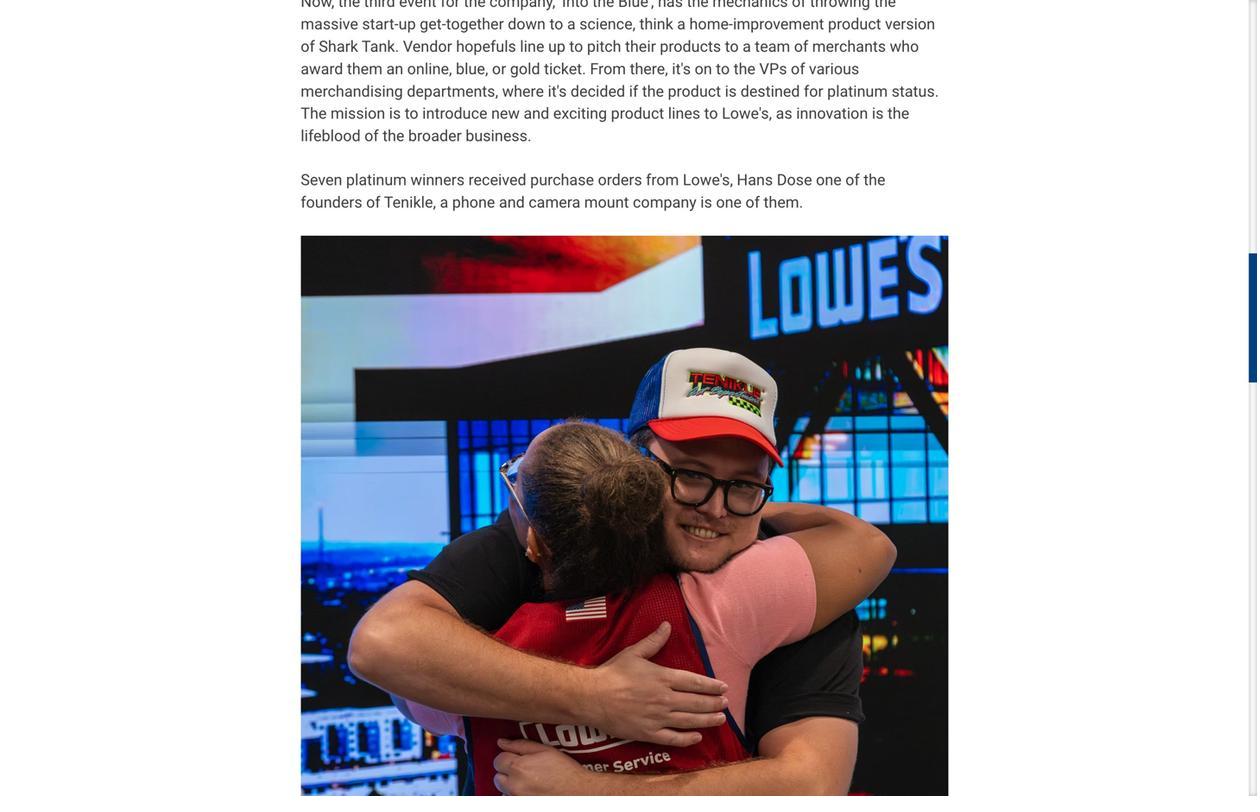 Task type: describe. For each thing, give the bounding box(es) containing it.
received
[[469, 171, 527, 189]]

pitch
[[587, 38, 622, 56]]

lowe's, inside seven platinum winners received purchase orders from lowe's, hans dose one of the founders of tenikle, a phone and camera mount company is one of them.
[[683, 171, 733, 189]]

event
[[399, 0, 437, 11]]

line
[[520, 38, 545, 56]]

where
[[502, 82, 544, 100]]

1 vertical spatial for
[[804, 82, 824, 100]]

business.
[[466, 127, 532, 145]]

of right the team
[[794, 38, 809, 56]]

an
[[387, 60, 404, 78]]

seven
[[301, 171, 342, 189]]

merchants
[[813, 38, 886, 56]]

the up the 'version' in the right top of the page
[[875, 0, 896, 11]]

is right mission
[[389, 105, 401, 123]]

1 horizontal spatial product
[[668, 82, 721, 100]]

tenikle,
[[384, 193, 436, 212]]

is inside seven platinum winners received purchase orders from lowe's, hans dose one of the founders of tenikle, a phone and camera mount company is one of them.
[[701, 193, 713, 212]]

a down "'into"
[[567, 15, 576, 33]]

new
[[492, 105, 520, 123]]

the left broader
[[383, 127, 405, 145]]

lifeblood
[[301, 127, 361, 145]]

their
[[625, 38, 656, 56]]

massive
[[301, 15, 358, 33]]

blue',
[[618, 0, 654, 11]]

them
[[347, 60, 383, 78]]

shark
[[319, 38, 358, 56]]

get-
[[420, 15, 446, 33]]

founders
[[301, 193, 363, 212]]

vendor
[[403, 38, 452, 56]]

1 vertical spatial it's
[[548, 82, 567, 100]]

seven platinum winners received purchase orders from lowe's, hans dose one of the founders of tenikle, a phone and camera mount company is one of them.
[[301, 171, 886, 212]]

broader
[[409, 127, 462, 145]]

tank.
[[362, 38, 399, 56]]

and inside seven platinum winners received purchase orders from lowe's, hans dose one of the founders of tenikle, a phone and camera mount company is one of them.
[[499, 193, 525, 212]]

together
[[446, 15, 504, 33]]

the
[[301, 105, 327, 123]]

the up science,
[[593, 0, 615, 11]]

0 vertical spatial product
[[828, 15, 882, 33]]

0 horizontal spatial product
[[611, 105, 664, 123]]

version
[[886, 15, 936, 33]]

down
[[508, 15, 546, 33]]

blue,
[[456, 60, 488, 78]]

has
[[658, 0, 683, 11]]

to up ticket.
[[570, 38, 583, 56]]

products
[[660, 38, 721, 56]]

0 horizontal spatial up
[[399, 15, 416, 33]]

home-
[[690, 15, 733, 33]]

from
[[646, 171, 679, 189]]

if
[[629, 82, 639, 100]]

mount
[[585, 193, 629, 212]]

gold
[[510, 60, 540, 78]]

company
[[633, 193, 697, 212]]

introduce
[[423, 105, 488, 123]]

ticket.
[[544, 60, 586, 78]]

start-
[[362, 15, 399, 33]]

hans
[[737, 171, 773, 189]]

the up massive
[[338, 0, 360, 11]]

to down home-
[[725, 38, 739, 56]]

on
[[695, 60, 713, 78]]

mission
[[331, 105, 385, 123]]

platinum inside seven platinum winners received purchase orders from lowe's, hans dose one of the founders of tenikle, a phone and camera mount company is one of them.
[[346, 171, 407, 189]]

0 vertical spatial one
[[816, 171, 842, 189]]

innovation
[[797, 105, 868, 123]]

the left vps
[[734, 60, 756, 78]]

of right vps
[[791, 60, 806, 78]]

the up home-
[[687, 0, 709, 11]]

as
[[776, 105, 793, 123]]

lines
[[668, 105, 701, 123]]



Task type: locate. For each thing, give the bounding box(es) containing it.
to right lines
[[705, 105, 718, 123]]

the down status.
[[888, 105, 910, 123]]

platinum up tenikle,
[[346, 171, 407, 189]]

exciting
[[554, 105, 607, 123]]

product up merchants
[[828, 15, 882, 33]]

0 horizontal spatial for
[[441, 0, 460, 11]]

for up get-
[[441, 0, 460, 11]]

decided
[[571, 82, 626, 100]]

the down innovation
[[864, 171, 886, 189]]

up down "event"
[[399, 15, 416, 33]]

the right if
[[642, 82, 664, 100]]

1 horizontal spatial platinum
[[828, 82, 888, 100]]

a down winners
[[440, 193, 449, 212]]

who
[[890, 38, 919, 56]]

0 vertical spatial and
[[524, 105, 550, 123]]

it's
[[672, 60, 691, 78], [548, 82, 567, 100]]

lowe's, inside now, the third event for the company, 'into the blue', has the mechanics of throwing the massive start-up get-together down to a science, think a home-improvement product version of shark tank. vendor hopefuls line up to pitch their products to a team of merchants who award them an online, blue, or gold ticket. from there, it's on to the vps of various merchandising departments, where it's decided if the product is destined for platinum status. the mission is to introduce new and exciting product lines to lowe's, as innovation is the lifeblood of the broader business.
[[722, 105, 772, 123]]

1 horizontal spatial up
[[548, 38, 566, 56]]

0 vertical spatial it's
[[672, 60, 691, 78]]

a left the team
[[743, 38, 751, 56]]

up
[[399, 15, 416, 33], [548, 38, 566, 56]]

of up award
[[301, 38, 315, 56]]

one
[[816, 171, 842, 189], [716, 193, 742, 212]]

platinum down various
[[828, 82, 888, 100]]

is right company
[[701, 193, 713, 212]]

improvement
[[733, 15, 825, 33]]

product down on
[[668, 82, 721, 100]]

various
[[809, 60, 860, 78]]

1 vertical spatial up
[[548, 38, 566, 56]]

0 horizontal spatial one
[[716, 193, 742, 212]]

one right dose
[[816, 171, 842, 189]]

hopefuls
[[456, 38, 516, 56]]

0 vertical spatial up
[[399, 15, 416, 33]]

or
[[492, 60, 506, 78]]

platinum
[[828, 82, 888, 100], [346, 171, 407, 189]]

1 vertical spatial product
[[668, 82, 721, 100]]

1 horizontal spatial one
[[816, 171, 842, 189]]

is left destined
[[725, 82, 737, 100]]

status.
[[892, 82, 939, 100]]

company,
[[490, 0, 556, 11]]

to
[[550, 15, 564, 33], [570, 38, 583, 56], [725, 38, 739, 56], [716, 60, 730, 78], [405, 105, 419, 123], [705, 105, 718, 123]]

merchandising
[[301, 82, 403, 100]]

is
[[725, 82, 737, 100], [389, 105, 401, 123], [872, 105, 884, 123], [701, 193, 713, 212]]

third
[[364, 0, 395, 11]]

lowe's,
[[722, 105, 772, 123], [683, 171, 733, 189]]

product
[[828, 15, 882, 33], [668, 82, 721, 100], [611, 105, 664, 123]]

1 vertical spatial one
[[716, 193, 742, 212]]

of up improvement
[[792, 0, 806, 11]]

to down "'into"
[[550, 15, 564, 33]]

1 vertical spatial and
[[499, 193, 525, 212]]

vps
[[760, 60, 787, 78]]

for up innovation
[[804, 82, 824, 100]]

winners
[[411, 171, 465, 189]]

1 horizontal spatial for
[[804, 82, 824, 100]]

product down if
[[611, 105, 664, 123]]

2 vertical spatial product
[[611, 105, 664, 123]]

for
[[441, 0, 460, 11], [804, 82, 824, 100]]

phone
[[452, 193, 495, 212]]

award
[[301, 60, 343, 78]]

0 vertical spatial platinum
[[828, 82, 888, 100]]

the up together at the left of the page
[[464, 0, 486, 11]]

and down received at the left top
[[499, 193, 525, 212]]

camera
[[529, 193, 581, 212]]

platinum inside now, the third event for the company, 'into the blue', has the mechanics of throwing the massive start-up get-together down to a science, think a home-improvement product version of shark tank. vendor hopefuls line up to pitch their products to a team of merchants who award them an online, blue, or gold ticket. from there, it's on to the vps of various merchandising departments, where it's decided if the product is destined for platinum status. the mission is to introduce new and exciting product lines to lowe's, as innovation is the lifeblood of the broader business.
[[828, 82, 888, 100]]

to right on
[[716, 60, 730, 78]]

and inside now, the third event for the company, 'into the blue', has the mechanics of throwing the massive start-up get-together down to a science, think a home-improvement product version of shark tank. vendor hopefuls line up to pitch their products to a team of merchants who award them an online, blue, or gold ticket. from there, it's on to the vps of various merchandising departments, where it's decided if the product is destined for platinum status. the mission is to introduce new and exciting product lines to lowe's, as innovation is the lifeblood of the broader business.
[[524, 105, 550, 123]]

a
[[567, 15, 576, 33], [677, 15, 686, 33], [743, 38, 751, 56], [440, 193, 449, 212]]

1 vertical spatial platinum
[[346, 171, 407, 189]]

mechanics
[[713, 0, 788, 11]]

the inside seven platinum winners received purchase orders from lowe's, hans dose one of the founders of tenikle, a phone and camera mount company is one of them.
[[864, 171, 886, 189]]

science,
[[580, 15, 636, 33]]

now,
[[301, 0, 335, 11]]

to up broader
[[405, 105, 419, 123]]

1 vertical spatial lowe's,
[[683, 171, 733, 189]]

from
[[590, 60, 626, 78]]

a inside seven platinum winners received purchase orders from lowe's, hans dose one of the founders of tenikle, a phone and camera mount company is one of them.
[[440, 193, 449, 212]]

the
[[338, 0, 360, 11], [464, 0, 486, 11], [593, 0, 615, 11], [687, 0, 709, 11], [875, 0, 896, 11], [734, 60, 756, 78], [642, 82, 664, 100], [888, 105, 910, 123], [383, 127, 405, 145], [864, 171, 886, 189]]

orders
[[598, 171, 642, 189]]

lowe's, down destined
[[722, 105, 772, 123]]

is right innovation
[[872, 105, 884, 123]]

there,
[[630, 60, 668, 78]]

of down mission
[[365, 127, 379, 145]]

'into
[[560, 0, 589, 11]]

team
[[755, 38, 791, 56]]

and down where in the top left of the page
[[524, 105, 550, 123]]

0 vertical spatial lowe's,
[[722, 105, 772, 123]]

of left tenikle,
[[366, 193, 381, 212]]

departments,
[[407, 82, 499, 100]]

a down has
[[677, 15, 686, 33]]

it's left on
[[672, 60, 691, 78]]

0 vertical spatial for
[[441, 0, 460, 11]]

them.
[[764, 193, 804, 212]]

think
[[640, 15, 674, 33]]

0 horizontal spatial it's
[[548, 82, 567, 100]]

of right dose
[[846, 171, 860, 189]]

it's down ticket.
[[548, 82, 567, 100]]

1 horizontal spatial it's
[[672, 60, 691, 78]]

lowe's, right from
[[683, 171, 733, 189]]

dose
[[777, 171, 813, 189]]

and
[[524, 105, 550, 123], [499, 193, 525, 212]]

destined
[[741, 82, 800, 100]]

now, the third event for the company, 'into the blue', has the mechanics of throwing the massive start-up get-together down to a science, think a home-improvement product version of shark tank. vendor hopefuls line up to pitch their products to a team of merchants who award them an online, blue, or gold ticket. from there, it's on to the vps of various merchandising departments, where it's decided if the product is destined for platinum status. the mission is to introduce new and exciting product lines to lowe's, as innovation is the lifeblood of the broader business.
[[301, 0, 939, 145]]

online,
[[407, 60, 452, 78]]

throwing
[[810, 0, 871, 11]]

up up ticket.
[[548, 38, 566, 56]]

of down the hans
[[746, 193, 760, 212]]

one down the hans
[[716, 193, 742, 212]]

2 horizontal spatial product
[[828, 15, 882, 33]]

0 horizontal spatial platinum
[[346, 171, 407, 189]]

purchase
[[530, 171, 594, 189]]

of
[[792, 0, 806, 11], [301, 38, 315, 56], [794, 38, 809, 56], [791, 60, 806, 78], [365, 127, 379, 145], [846, 171, 860, 189], [366, 193, 381, 212], [746, 193, 760, 212]]



Task type: vqa. For each thing, say whether or not it's contained in the screenshot.
Dec
no



